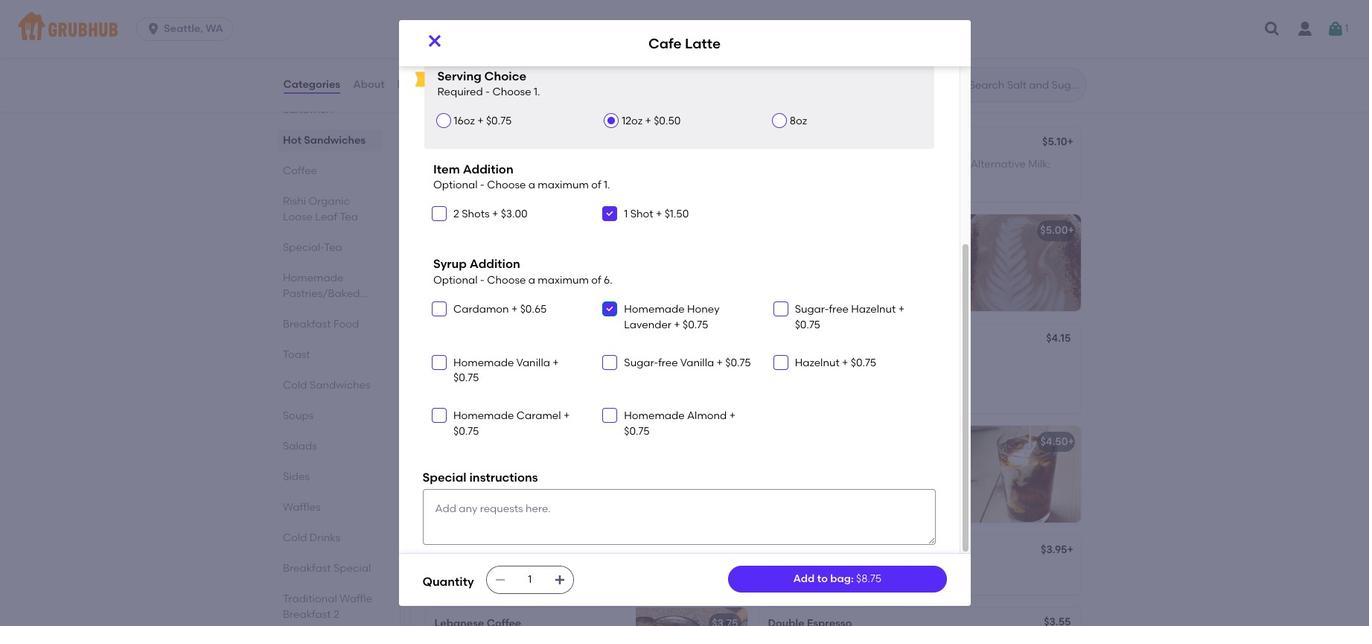 Task type: describe. For each thing, give the bounding box(es) containing it.
choose for syrup addition
[[487, 274, 526, 287]]

cafe latte image
[[636, 215, 748, 312]]

caramel, inside syrups made in house: almond, caramel, cardamom, mocha & vanilla.                       hot available in 8, 12, & 16 oz                                             alternative milks: almond, coconut, hemp, oat & soy
[[595, 355, 642, 368]]

cortado button
[[426, 426, 748, 523]]

macchiato
[[827, 334, 882, 347]]

homemade for homemade honey lavender
[[624, 303, 685, 316]]

cold for cold available in 12, 16, & 20 oz syrups made in house: almond, caramel, cardamom, mocha & vanilla
[[768, 457, 793, 469]]

0 horizontal spatial hazelnut
[[795, 357, 840, 369]]

traditional for traditional macchiato
[[768, 334, 824, 347]]

reviews button
[[397, 58, 440, 112]]

drinks
[[309, 532, 340, 545]]

1 horizontal spatial vanilla
[[681, 357, 715, 369]]

$4.50
[[1041, 435, 1069, 448]]

oz inside syrups made in house: almond, caramel, cardamom, mocha & vanilla.                       hot available in 8, 12, & 16 oz                                             alternative milks: almond, coconut, hemp, oat & soy
[[651, 370, 663, 383]]

$5.00
[[1041, 225, 1069, 237]]

lebanese coffee image
[[636, 608, 748, 626]]

sandwich
[[283, 104, 332, 116]]

- for serving
[[486, 86, 490, 98]]

special-
[[283, 241, 324, 254]]

0 vertical spatial special
[[423, 471, 467, 485]]

+ inside homemade vanilla + $0.75
[[553, 357, 559, 369]]

cold sandwiches
[[283, 379, 370, 392]]

coconut, inside syrups made in house: almond, caramel, cardamom, mocha & vanilla.                       hot available in 8, 12, & 16 oz                                             alternative milks: almond, coconut, hemp, oat & soy
[[509, 385, 556, 398]]

organic
[[308, 195, 350, 208]]

12, inside (seasonal). hot available in 8, 12, & 16 oz  alternative milk: almond, coconut, hemp, oat & soy
[[920, 158, 932, 170]]

item
[[434, 162, 460, 176]]

hummus,
[[496, 32, 543, 45]]

hot for hot available in 8, 12, & 16 oz  alternative milks: almond, coconut, hemp, oat & soy
[[435, 158, 453, 170]]

main navigation navigation
[[0, 0, 1370, 58]]

seattle, wa
[[164, 22, 223, 35]]

hot for hot chocolate
[[435, 545, 453, 558]]

oat inside syrups made in house: almond, caramel, cardamom, mocha & vanilla.                       hot available in 8, 12, & 16 oz                                             alternative milks: almond, coconut, hemp, oat & soy
[[594, 385, 614, 398]]

add to bag: $8.75
[[794, 573, 882, 585]]

food
[[333, 318, 359, 331]]

1 shot + $1.50
[[624, 208, 689, 221]]

homemade for homemade vanilla + $0.75
[[454, 357, 514, 369]]

mocha inside the cold available in 12, 16, & 20 oz syrups made in house: almond, caramel, cardamom, mocha & vanilla
[[883, 487, 918, 499]]

required
[[438, 86, 483, 98]]

breakfast inside traditional waffle breakfast 2
[[283, 609, 331, 621]]

cold for cold drinks
[[283, 532, 307, 545]]

search icon image
[[946, 76, 964, 94]]

oz inside (seasonal). hot available in 8, 12, & 16 oz  alternative milk: almond, coconut, hemp, oat & soy
[[957, 158, 969, 170]]

1 vertical spatial tea
[[324, 241, 342, 254]]

1 vertical spatial espresso
[[807, 355, 851, 368]]

water
[[920, 566, 949, 579]]

marinated
[[435, 17, 487, 30]]

soy inside (seasonal). hot available in 8, 12, & 16 oz  alternative milk: almond, coconut, hemp, oat & soy
[[931, 173, 949, 186]]

oat inside hot available in 8, 12, & 16 oz  alternative milks: almond, coconut, hemp, oat & soy
[[520, 173, 540, 186]]

optional for item
[[434, 179, 478, 192]]

double for cafe
[[435, 246, 471, 258]]

add
[[794, 573, 815, 585]]

traditional macchiato
[[768, 334, 882, 347]]

$3.00
[[501, 208, 528, 221]]

caramel, inside the cold available in 12, 16, & 20 oz syrups made in house: almond, caramel, cardamom, mocha & vanilla
[[768, 487, 816, 499]]

almond, inside hot available in 8, 12, & 16 oz  alternative milks: almond, coconut, hemp, oat & soy
[[666, 158, 708, 170]]

svg image for sugar-free vanilla
[[606, 358, 615, 367]]

breakfast inside breakfast sandwich
[[283, 88, 331, 101]]

available inside (seasonal). hot available in 8, 12, & 16 oz  alternative milk: almond, coconut, hemp, oat & soy
[[848, 158, 895, 170]]

12, inside the cold available in 12, 16, & 20 oz syrups made in house: almond, caramel, cardamom, mocha & vanilla
[[856, 457, 868, 469]]

hot
[[901, 566, 917, 579]]

white mocha
[[435, 137, 503, 149]]

almond, inside (seasonal). hot available in 8, 12, & 16 oz  alternative milk: almond, coconut, hemp, oat & soy
[[768, 173, 811, 186]]

lavender
[[624, 318, 672, 331]]

free for vanilla
[[659, 357, 678, 369]]

with inside the marinated chicken breast wrapped in pita bread with our homemade hummus, lettuce, tomatoes and artichoke.
[[682, 17, 703, 30]]

categories button
[[283, 58, 341, 112]]

$4.00
[[706, 543, 734, 556]]

made inside syrups made in house: almond, caramel, cardamom, mocha & vanilla.                       hot available in 8, 12, & 16 oz                                             alternative milks: almond, coconut, hemp, oat & soy
[[471, 355, 501, 368]]

$4.55
[[707, 333, 734, 345]]

6.
[[604, 274, 613, 287]]

goods
[[283, 303, 316, 316]]

1 for 1
[[1346, 22, 1349, 35]]

2 shots + $3.00
[[454, 208, 528, 221]]

traditional waffle breakfast 2
[[283, 593, 372, 621]]

8oz
[[790, 115, 808, 128]]

alternative inside syrups made in house: almond, caramel, cardamom, mocha & vanilla.                       hot available in 8, 12, & 16 oz                                             alternative milks: almond, coconut, hemp, oat & soy
[[665, 370, 720, 383]]

categories
[[283, 78, 341, 91]]

(seasonal). hot available in 8, 12, & 16 oz  alternative milk: almond, coconut, hemp, oat & soy
[[768, 158, 1051, 186]]

cardamom, inside the cold available in 12, 16, & 20 oz syrups made in house: almond, caramel, cardamom, mocha & vanilla
[[818, 487, 880, 499]]

in inside (seasonal). hot available in 8, 12, & 16 oz  alternative milk: almond, coconut, hemp, oat & soy
[[897, 158, 906, 170]]

coconut, inside hot available in 8, 12, & 16 oz  alternative milks: almond, coconut, hemp, oat & soy
[[435, 173, 482, 186]]

lettuce,
[[545, 32, 583, 45]]

sandwiches for hot sandwiches
[[304, 134, 366, 147]]

+ inside the homemade caramel + $0.75
[[564, 410, 570, 423]]

$1.15
[[527, 18, 548, 30]]

breakfast special
[[283, 562, 371, 575]]

hemp, inside hot available in 8, 12, & 16 oz  alternative milks: almond, coconut, hemp, oat & soy
[[484, 173, 518, 186]]

homemade caramel + $0.75
[[454, 410, 570, 438]]

hot inside (seasonal). hot available in 8, 12, & 16 oz  alternative milk: almond, coconut, hemp, oat & soy
[[827, 158, 846, 170]]

8, inside (seasonal). hot available in 8, 12, & 16 oz  alternative milk: almond, coconut, hemp, oat & soy
[[909, 158, 917, 170]]

instructions
[[470, 471, 538, 485]]

breast
[[531, 17, 564, 30]]

pastries/baked
[[283, 288, 360, 300]]

almond milk + $1.15
[[454, 18, 548, 30]]

bag:
[[831, 573, 854, 585]]

1 vertical spatial cafe
[[435, 225, 460, 237]]

mocha down 16oz + $0.75
[[467, 137, 503, 149]]

available inside syrups made in house: almond, caramel, cardamom, mocha & vanilla.                       hot available in 8, 12, & 16 oz                                             alternative milks: almond, coconut, hemp, oat & soy
[[542, 370, 589, 383]]

$8.75
[[857, 573, 882, 585]]

16 inside syrups made in house: almond, caramel, cardamom, mocha & vanilla.                       hot available in 8, 12, & 16 oz                                             alternative milks: almond, coconut, hemp, oat & soy
[[639, 370, 649, 383]]

mocha inside syrups made in house: almond, caramel, cardamom, mocha & vanilla.                       hot available in 8, 12, & 16 oz                                             alternative milks: almond, coconut, hemp, oat & soy
[[435, 370, 470, 383]]

soy inside syrups made in house: almond, caramel, cardamom, mocha & vanilla.                       hot available in 8, 12, & 16 oz                                             alternative milks: almond, coconut, hemp, oat & soy
[[627, 385, 645, 398]]

waffles
[[283, 501, 320, 514]]

svg image for hazelnut
[[777, 358, 786, 367]]

chicken
[[490, 17, 529, 30]]

$0.75 inside the homemade caramel + $0.75
[[454, 425, 479, 438]]

maximum for item addition
[[538, 179, 589, 192]]

2 vertical spatial double
[[768, 566, 804, 579]]

hot available in 8, 12, & 16 oz
[[435, 566, 576, 579]]

peppermint
[[831, 137, 891, 149]]

almond inside homemade almond + $0.75
[[688, 410, 727, 423]]

sugar- for sugar-free hazelnut
[[795, 303, 829, 316]]

about button
[[352, 58, 386, 112]]

+ $0.75
[[672, 318, 709, 331]]

shot for cafe latte
[[473, 246, 495, 258]]

$4.15
[[1047, 333, 1072, 345]]

cold for cold sandwiches
[[283, 379, 307, 392]]

8, inside syrups made in house: almond, caramel, cardamom, mocha & vanilla.                       hot available in 8, 12, & 16 oz                                             alternative milks: almond, coconut, hemp, oat & soy
[[603, 370, 611, 383]]

in inside the marinated chicken breast wrapped in pita bread with our homemade hummus, lettuce, tomatoes and artichoke.
[[615, 17, 624, 30]]

oat inside (seasonal). hot available in 8, 12, & 16 oz  alternative milk: almond, coconut, hemp, oat & soy
[[899, 173, 918, 186]]

12oz
[[622, 115, 643, 128]]

homemade for homemade almond + $0.75
[[624, 410, 685, 423]]

milk inside double shot espresso and steamed milk
[[435, 261, 455, 273]]

syrups inside the cold available in 12, 16, & 20 oz syrups made in house: almond, caramel, cardamom, mocha & vanilla
[[768, 472, 802, 484]]

1 horizontal spatial cafe
[[649, 35, 682, 52]]

3 breakfast from the top
[[283, 562, 331, 575]]

shot
[[631, 208, 654, 221]]

vanilla.
[[482, 370, 519, 383]]

12oz + $0.50
[[622, 115, 681, 128]]

cardamom, inside syrups made in house: almond, caramel, cardamom, mocha & vanilla.                       hot available in 8, 12, & 16 oz                                             alternative milks: almond, coconut, hemp, oat & soy
[[645, 355, 707, 368]]

oz for cold available in 12, 16, & 20 oz syrups made in house: almond, caramel, cardamom, mocha & vanilla
[[910, 457, 922, 469]]

about
[[353, 78, 385, 91]]

1 horizontal spatial cafe latte
[[649, 35, 721, 52]]

syrups made in house: almond, caramel, cardamom, mocha & vanilla.                       hot available in 8, 12, & 16 oz                                             alternative milks: almond, coconut, hemp, oat & soy
[[435, 355, 720, 398]]

made inside the cold available in 12, 16, & 20 oz syrups made in house: almond, caramel, cardamom, mocha & vanilla
[[804, 472, 834, 484]]

homemade honey lavender
[[624, 303, 720, 331]]

addition for item addition
[[463, 162, 514, 176]]

double espresso with foamed milk
[[768, 355, 940, 368]]

homemade
[[435, 32, 494, 45]]

toast
[[283, 349, 310, 361]]

1 horizontal spatial with
[[854, 355, 875, 368]]

and inside the marinated chicken breast wrapped in pita bread with our homemade hummus, lettuce, tomatoes and artichoke.
[[637, 32, 657, 45]]

special instructions
[[423, 471, 538, 485]]

salads
[[283, 440, 317, 453]]

12, inside hot available in 8, 12, & 16 oz  alternative milks: almond, coconut, hemp, oat & soy
[[527, 158, 540, 170]]

$5.00 +
[[1041, 225, 1075, 237]]

waffle
[[339, 593, 372, 606]]

and for double shot espresso and steamed milk
[[544, 246, 564, 258]]

seattle, wa button
[[136, 17, 239, 41]]

svg image for homemade caramel
[[435, 411, 444, 420]]

leaf
[[315, 211, 337, 223]]

- for syrup
[[480, 274, 485, 287]]

20
[[896, 457, 908, 469]]

shot for americano
[[807, 566, 829, 579]]

$4.50 +
[[1041, 435, 1075, 448]]

our
[[706, 17, 722, 30]]

0 vertical spatial 2
[[454, 208, 459, 221]]

quantity
[[423, 575, 474, 590]]

homemade almond + $0.75
[[624, 410, 736, 438]]

cappuccino
[[435, 334, 498, 347]]

rishi
[[283, 195, 306, 208]]

choose for item addition
[[487, 179, 526, 192]]

tomatoes
[[586, 32, 635, 45]]

svg image for cardamon
[[435, 305, 444, 314]]

a for syrup addition
[[529, 274, 536, 287]]

$5.10 +
[[1043, 135, 1074, 148]]

svg image for cafe latte
[[426, 32, 444, 50]]

hot available in 8, 12, & 16 oz  alternative milks: almond, coconut, hemp, oat & soy
[[435, 158, 708, 186]]

choose for serving choice
[[493, 86, 532, 98]]

serving choice required - choose 1.
[[438, 69, 540, 98]]

house: inside syrups made in house: almond, caramel, cardamom, mocha & vanilla.                       hot available in 8, 12, & 16 oz                                             alternative milks: almond, coconut, hemp, oat & soy
[[515, 355, 548, 368]]

hemp, inside syrups made in house: almond, caramel, cardamom, mocha & vanilla.                       hot available in 8, 12, & 16 oz                                             alternative milks: almond, coconut, hemp, oat & soy
[[558, 385, 592, 398]]

breakfast inside homemade pastries/baked goods breakfast food
[[283, 318, 331, 331]]

homemade pastries/baked goods breakfast food
[[283, 272, 360, 331]]

alternative inside (seasonal). hot available in 8, 12, & 16 oz  alternative milk: almond, coconut, hemp, oat & soy
[[971, 158, 1026, 170]]

12, inside syrups made in house: almond, caramel, cardamom, mocha & vanilla.                       hot available in 8, 12, & 16 oz                                             alternative milks: almond, coconut, hemp, oat & soy
[[614, 370, 626, 383]]

+ inside sugar-free hazelnut + $0.75
[[899, 303, 905, 316]]

Input item quantity number field
[[514, 567, 547, 594]]

americano
[[768, 545, 825, 558]]

16oz
[[454, 115, 475, 128]]

chocolate
[[456, 545, 510, 558]]



Task type: locate. For each thing, give the bounding box(es) containing it.
1 vertical spatial of
[[592, 274, 602, 287]]

0 horizontal spatial cafe latte
[[435, 225, 489, 237]]

free inside sugar-free hazelnut + $0.75
[[829, 303, 849, 316]]

0 horizontal spatial made
[[471, 355, 501, 368]]

espresso for americano
[[831, 566, 876, 579]]

optional down item on the top left of page
[[434, 179, 478, 192]]

vanilla up americano
[[768, 502, 802, 515]]

0 horizontal spatial and
[[544, 246, 564, 258]]

available for hot available in 8, 12, & 16 oz  alternative milks: almond, coconut, hemp, oat & soy
[[455, 158, 502, 170]]

2 optional from the top
[[434, 274, 478, 287]]

available inside the cold available in 12, 16, & 20 oz syrups made in house: almond, caramel, cardamom, mocha & vanilla
[[795, 457, 842, 469]]

2 vertical spatial and
[[878, 566, 898, 579]]

almond,
[[666, 158, 708, 170], [768, 173, 811, 186], [550, 355, 592, 368], [464, 385, 507, 398], [884, 472, 926, 484]]

milk
[[496, 18, 515, 30]]

espresso inside double shot espresso and steamed milk
[[497, 246, 542, 258]]

homemade inside homemade almond + $0.75
[[624, 410, 685, 423]]

- inside item addition optional - choose a maximum of 1.
[[480, 179, 485, 192]]

homemade up '(seasonal).'
[[768, 137, 829, 149]]

breakfast down goods
[[283, 318, 331, 331]]

sugar- for sugar-free vanilla
[[624, 357, 659, 369]]

available down peppermint
[[848, 158, 895, 170]]

milks: up cortado
[[435, 385, 462, 398]]

2 horizontal spatial and
[[878, 566, 898, 579]]

marinated chicken breast wrapped in pita bread with our homemade hummus, lettuce, tomatoes and artichoke.
[[435, 17, 722, 45]]

sandwiches
[[304, 134, 366, 147], [309, 379, 370, 392]]

0 horizontal spatial almond
[[454, 18, 493, 30]]

caramel,
[[595, 355, 642, 368], [768, 487, 816, 499]]

milk up cardamon
[[435, 261, 455, 273]]

- for item
[[480, 179, 485, 192]]

0 vertical spatial -
[[486, 86, 490, 98]]

addition down white mocha
[[463, 162, 514, 176]]

choose inside syrup addition optional - choose a maximum of 6.
[[487, 274, 526, 287]]

tea inside rishi organic loose leaf tea
[[340, 211, 358, 223]]

alternative inside hot available in 8, 12, & 16 oz  alternative milks: almond, coconut, hemp, oat & soy
[[579, 158, 634, 170]]

a for item addition
[[529, 179, 536, 192]]

hemp, up the caramel
[[558, 385, 592, 398]]

vanilla up vanilla.
[[517, 357, 550, 369]]

$5.10
[[1043, 135, 1068, 148]]

svg image for sugar-free hazelnut
[[777, 305, 786, 314]]

traditional for traditional waffle breakfast 2
[[283, 593, 337, 606]]

0 horizontal spatial latte
[[462, 225, 489, 237]]

maximum up steamed
[[538, 179, 589, 192]]

homemade
[[768, 137, 829, 149], [283, 272, 343, 285], [624, 303, 685, 316], [454, 357, 514, 369], [454, 410, 514, 423], [624, 410, 685, 423]]

svg image for 1
[[1328, 20, 1346, 38]]

double inside double shot espresso and steamed milk
[[435, 246, 471, 258]]

alternative down 12oz
[[579, 158, 634, 170]]

bread
[[649, 17, 680, 30]]

svg image inside 1 button
[[1328, 20, 1346, 38]]

hot
[[283, 134, 301, 147], [435, 158, 453, 170], [827, 158, 846, 170], [521, 370, 540, 383], [435, 545, 453, 558], [435, 566, 453, 579]]

sugar- down lavender
[[624, 357, 659, 369]]

oz for hot available in 8, 12, & 16 oz  alternative milks: almond, coconut, hemp, oat & soy
[[565, 158, 576, 170]]

1 optional from the top
[[434, 179, 478, 192]]

hot down sandwich
[[283, 134, 301, 147]]

maximum inside item addition optional - choose a maximum of 1.
[[538, 179, 589, 192]]

coconut, inside (seasonal). hot available in 8, 12, & 16 oz  alternative milk: almond, coconut, hemp, oat & soy
[[813, 173, 860, 186]]

16
[[552, 158, 562, 170], [945, 158, 955, 170], [639, 370, 649, 383], [552, 566, 562, 579]]

0 vertical spatial double
[[435, 246, 471, 258]]

caramel, up americano
[[768, 487, 816, 499]]

2 horizontal spatial coconut,
[[813, 173, 860, 186]]

2 vertical spatial -
[[480, 274, 485, 287]]

(seasonal).
[[768, 158, 825, 170]]

steamed
[[567, 246, 612, 258]]

with up artichoke.
[[682, 17, 703, 30]]

0 vertical spatial syrups
[[435, 355, 468, 368]]

milk right foamed
[[920, 355, 940, 368]]

sandwiches down sandwich
[[304, 134, 366, 147]]

hemp, up 2 shots + $3.00
[[484, 173, 518, 186]]

1 vertical spatial special
[[333, 562, 371, 575]]

caramel
[[517, 410, 561, 423]]

1 horizontal spatial oat
[[594, 385, 614, 398]]

choose inside "serving choice required - choose 1."
[[493, 86, 532, 98]]

svg image for 2 shots
[[435, 210, 444, 219]]

in inside hot available in 8, 12, & 16 oz  alternative milks: almond, coconut, hemp, oat & soy
[[505, 158, 513, 170]]

1 horizontal spatial traditional
[[768, 334, 824, 347]]

oz
[[565, 158, 576, 170], [957, 158, 969, 170], [651, 370, 663, 383], [910, 457, 922, 469], [565, 566, 576, 579]]

shot left bag:
[[807, 566, 829, 579]]

rishi organic loose leaf tea
[[283, 195, 358, 223]]

oz inside the cold available in 12, 16, & 20 oz syrups made in house: almond, caramel, cardamom, mocha & vanilla
[[910, 457, 922, 469]]

hazelnut down traditional macchiato
[[795, 357, 840, 369]]

with down macchiato
[[854, 355, 875, 368]]

soups
[[283, 410, 313, 422]]

mocha up (seasonal). hot available in 8, 12, & 16 oz  alternative milk: almond, coconut, hemp, oat & soy
[[894, 137, 929, 149]]

shot
[[473, 246, 495, 258], [807, 566, 829, 579]]

choose down choice
[[493, 86, 532, 98]]

0 vertical spatial cardamom,
[[645, 355, 707, 368]]

1 inside button
[[1346, 22, 1349, 35]]

- inside "serving choice required - choose 1."
[[486, 86, 490, 98]]

1 vertical spatial made
[[804, 472, 834, 484]]

and inside double shot espresso and steamed milk
[[544, 246, 564, 258]]

artichoke.
[[660, 32, 710, 45]]

milks: inside syrups made in house: almond, caramel, cardamom, mocha & vanilla.                       hot available in 8, 12, & 16 oz                                             alternative milks: almond, coconut, hemp, oat & soy
[[435, 385, 462, 398]]

0 horizontal spatial 1.
[[534, 86, 540, 98]]

almond, down $0.50 at the left top of page
[[666, 158, 708, 170]]

0 horizontal spatial house:
[[515, 355, 548, 368]]

1 vertical spatial choose
[[487, 179, 526, 192]]

1 vertical spatial 1
[[624, 208, 628, 221]]

1 vertical spatial optional
[[434, 274, 478, 287]]

syrups down the cappuccino at the left
[[435, 355, 468, 368]]

mocha down the cappuccino at the left
[[435, 370, 470, 383]]

item addition optional - choose a maximum of 1.
[[434, 162, 610, 192]]

addition inside syrup addition optional - choose a maximum of 6.
[[470, 257, 521, 271]]

optional inside syrup addition optional - choose a maximum of 6.
[[434, 274, 478, 287]]

seattle,
[[164, 22, 203, 35]]

2 breakfast from the top
[[283, 318, 331, 331]]

0 horizontal spatial oat
[[520, 173, 540, 186]]

free down lavender
[[659, 357, 678, 369]]

1 vertical spatial caramel,
[[768, 487, 816, 499]]

oz for hot available in 8, 12, & 16 oz
[[565, 566, 576, 579]]

and for double shot espresso and hot water
[[878, 566, 898, 579]]

0 vertical spatial 1.
[[534, 86, 540, 98]]

a inside item addition optional - choose a maximum of 1.
[[529, 179, 536, 192]]

0 vertical spatial maximum
[[538, 179, 589, 192]]

vanilla inside the cold available in 12, 16, & 20 oz syrups made in house: almond, caramel, cardamom, mocha & vanilla
[[768, 502, 802, 515]]

cold
[[283, 379, 307, 392], [768, 457, 793, 469], [283, 532, 307, 545]]

of left 6.
[[592, 274, 602, 287]]

vanilla inside homemade vanilla + $0.75
[[517, 357, 550, 369]]

svg image
[[435, 19, 444, 28], [1264, 20, 1282, 38], [1328, 20, 1346, 38], [435, 210, 444, 219], [606, 210, 615, 219], [435, 305, 444, 314], [777, 305, 786, 314], [777, 358, 786, 367], [435, 411, 444, 420]]

breakfast down breakfast special
[[283, 609, 331, 621]]

$0.65
[[520, 303, 547, 316]]

to
[[818, 573, 828, 585]]

espresso for cafe latte
[[497, 246, 542, 258]]

maximum for syrup addition
[[538, 274, 589, 287]]

1 vertical spatial and
[[544, 246, 564, 258]]

2
[[454, 208, 459, 221], [333, 609, 339, 621]]

$0.50
[[654, 115, 681, 128]]

traditional
[[768, 334, 824, 347], [283, 593, 337, 606]]

cardamon
[[454, 303, 509, 316]]

1 horizontal spatial 2
[[454, 208, 459, 221]]

cardamom, down + $0.75
[[645, 355, 707, 368]]

1 vertical spatial addition
[[470, 257, 521, 271]]

cardamon + $0.65
[[454, 303, 547, 316]]

oat
[[520, 173, 540, 186], [899, 173, 918, 186], [594, 385, 614, 398]]

0 vertical spatial shot
[[473, 246, 495, 258]]

of inside syrup addition optional - choose a maximum of 6.
[[592, 274, 602, 287]]

homemade up 'pastries/baked'
[[283, 272, 343, 285]]

latte down shots
[[462, 225, 489, 237]]

0 horizontal spatial soy
[[553, 173, 571, 186]]

milks:
[[636, 158, 663, 170], [435, 385, 462, 398]]

shots
[[462, 208, 490, 221]]

0 vertical spatial cafe
[[649, 35, 682, 52]]

svg image
[[146, 22, 161, 37], [426, 32, 444, 50], [606, 305, 615, 314], [435, 358, 444, 367], [606, 358, 615, 367], [606, 411, 615, 420], [494, 574, 506, 586], [554, 574, 566, 586]]

cafe latte
[[649, 35, 721, 52], [435, 225, 489, 237]]

1 vertical spatial 1.
[[604, 179, 610, 192]]

0 horizontal spatial coffee
[[283, 165, 317, 177]]

a inside syrup addition optional - choose a maximum of 6.
[[529, 274, 536, 287]]

&
[[542, 158, 550, 170], [935, 158, 943, 170], [542, 173, 550, 186], [921, 173, 929, 186], [472, 370, 480, 383], [629, 370, 637, 383], [617, 385, 624, 398], [885, 457, 893, 469], [920, 487, 928, 499], [542, 566, 550, 579]]

mocha
[[467, 137, 503, 149], [894, 137, 929, 149], [435, 370, 470, 383], [883, 487, 918, 499]]

0 vertical spatial cafe latte
[[649, 35, 721, 52]]

double down americano
[[768, 566, 804, 579]]

addition inside item addition optional - choose a maximum of 1.
[[463, 162, 514, 176]]

special down cortado
[[423, 471, 467, 485]]

0 vertical spatial tea
[[340, 211, 358, 223]]

hazelnut + $0.75
[[795, 357, 877, 369]]

0 horizontal spatial 1
[[624, 208, 628, 221]]

1 vertical spatial with
[[854, 355, 875, 368]]

hot down homemade peppermint mocha
[[827, 158, 846, 170]]

1. up steamed
[[604, 179, 610, 192]]

0 vertical spatial milk
[[435, 261, 455, 273]]

house: up vanilla.
[[515, 355, 548, 368]]

double for traditional
[[768, 355, 804, 368]]

1 breakfast from the top
[[283, 88, 331, 101]]

choose up $3.00
[[487, 179, 526, 192]]

cortado
[[435, 435, 478, 448]]

0 vertical spatial cold
[[283, 379, 307, 392]]

wrapped
[[567, 17, 612, 30]]

1 horizontal spatial latte
[[685, 35, 721, 52]]

syrups inside syrups made in house: almond, caramel, cardamom, mocha & vanilla.                       hot available in 8, 12, & 16 oz                                             alternative milks: almond, coconut, hemp, oat & soy
[[435, 355, 468, 368]]

latte
[[685, 35, 721, 52], [462, 225, 489, 237]]

of for item addition
[[592, 179, 602, 192]]

0 vertical spatial sugar-
[[795, 303, 829, 316]]

- up shots
[[480, 179, 485, 192]]

$1.50
[[665, 208, 689, 221]]

soy
[[553, 173, 571, 186], [931, 173, 949, 186], [627, 385, 645, 398]]

double down shots
[[435, 246, 471, 258]]

$0.75 inside sugar-free hazelnut + $0.75
[[795, 318, 821, 331]]

hemp, down peppermint
[[863, 173, 896, 186]]

0 horizontal spatial caramel,
[[595, 355, 642, 368]]

free for hazelnut
[[829, 303, 849, 316]]

+ inside homemade almond + $0.75
[[730, 410, 736, 423]]

$0.75 inside homemade almond + $0.75
[[624, 425, 650, 438]]

4 breakfast from the top
[[283, 609, 331, 621]]

1 vertical spatial cafe latte
[[435, 225, 489, 237]]

0 vertical spatial choose
[[493, 86, 532, 98]]

1 vertical spatial almond
[[688, 410, 727, 423]]

2 horizontal spatial vanilla
[[768, 502, 802, 515]]

$0.75 inside homemade vanilla + $0.75
[[454, 372, 479, 384]]

2 left shots
[[454, 208, 459, 221]]

0 horizontal spatial milks:
[[435, 385, 462, 398]]

svg image for almond milk
[[435, 19, 444, 28]]

available for hot available in 8, 12, & 16 oz
[[455, 566, 502, 579]]

almond, down vanilla.
[[464, 385, 507, 398]]

homemade for homemade peppermint mocha
[[768, 137, 829, 149]]

traditional inside traditional waffle breakfast 2
[[283, 593, 337, 606]]

cafe down bread
[[649, 35, 682, 52]]

cafe up syrup
[[435, 225, 460, 237]]

caramel, down lavender
[[595, 355, 642, 368]]

hot up "quantity"
[[435, 545, 453, 558]]

cafe latte down shots
[[435, 225, 489, 237]]

cafe latte down bread
[[649, 35, 721, 52]]

1 horizontal spatial and
[[637, 32, 657, 45]]

and left steamed
[[544, 246, 564, 258]]

1 horizontal spatial 1
[[1346, 22, 1349, 35]]

shot right syrup
[[473, 246, 495, 258]]

8, inside hot available in 8, 12, & 16 oz  alternative milks: almond, coconut, hemp, oat & soy
[[516, 158, 525, 170]]

1 maximum from the top
[[538, 179, 589, 192]]

0 vertical spatial 1
[[1346, 22, 1349, 35]]

maximum inside syrup addition optional - choose a maximum of 6.
[[538, 274, 589, 287]]

of for syrup addition
[[592, 274, 602, 287]]

syrups
[[435, 355, 468, 368], [768, 472, 802, 484]]

oz inside hot available in 8, 12, & 16 oz  alternative milks: almond, coconut, hemp, oat & soy
[[565, 158, 576, 170]]

- up cardamon
[[480, 274, 485, 287]]

2 horizontal spatial hemp,
[[863, 173, 896, 186]]

2 horizontal spatial alternative
[[971, 158, 1026, 170]]

almond down sugar-free vanilla + $0.75
[[688, 410, 727, 423]]

homemade up lavender
[[624, 303, 685, 316]]

addition for syrup addition
[[470, 257, 521, 271]]

homemade for homemade caramel + $0.75
[[454, 410, 514, 423]]

and left hot
[[878, 566, 898, 579]]

1. inside "serving choice required - choose 1."
[[534, 86, 540, 98]]

double shot espresso and hot water
[[768, 566, 949, 579]]

16 inside (seasonal). hot available in 8, 12, & 16 oz  alternative milk: almond, coconut, hemp, oat & soy
[[945, 158, 955, 170]]

hazelnut up macchiato
[[852, 303, 896, 316]]

svg image inside seattle, wa button
[[146, 22, 161, 37]]

- inside syrup addition optional - choose a maximum of 6.
[[480, 274, 485, 287]]

0 vertical spatial house:
[[515, 355, 548, 368]]

homemade down sugar-free vanilla + $0.75
[[624, 410, 685, 423]]

almond
[[454, 18, 493, 30], [688, 410, 727, 423]]

coconut, down homemade peppermint mocha
[[813, 173, 860, 186]]

homemade vanilla + $0.75
[[454, 357, 559, 384]]

special-tea
[[283, 241, 342, 254]]

available
[[455, 158, 502, 170], [848, 158, 895, 170], [542, 370, 589, 383], [795, 457, 842, 469], [455, 566, 502, 579]]

tea down leaf at the top of the page
[[324, 241, 342, 254]]

of inside item addition optional - choose a maximum of 1.
[[592, 179, 602, 192]]

1.
[[534, 86, 540, 98], [604, 179, 610, 192]]

1 vertical spatial cold
[[768, 457, 793, 469]]

cold drinks
[[283, 532, 340, 545]]

soy inside hot available in 8, 12, & 16 oz  alternative milks: almond, coconut, hemp, oat & soy
[[553, 173, 571, 186]]

1 vertical spatial double
[[768, 355, 804, 368]]

sandwiches for cold sandwiches
[[309, 379, 370, 392]]

0 vertical spatial with
[[682, 17, 703, 30]]

hot down hot chocolate
[[435, 566, 453, 579]]

16,
[[870, 457, 883, 469]]

homemade up cortado
[[454, 410, 514, 423]]

2 a from the top
[[529, 274, 536, 287]]

hot inside syrups made in house: almond, caramel, cardamom, mocha & vanilla.                       hot available in 8, 12, & 16 oz                                             alternative milks: almond, coconut, hemp, oat & soy
[[521, 370, 540, 383]]

Special instructions text field
[[423, 490, 936, 545]]

1 horizontal spatial sugar-
[[795, 303, 829, 316]]

1 horizontal spatial almond
[[688, 410, 727, 423]]

hot for hot sandwiches
[[283, 134, 301, 147]]

1 vertical spatial cardamom,
[[818, 487, 880, 499]]

1 horizontal spatial coffee
[[423, 92, 476, 111]]

a
[[529, 179, 536, 192], [529, 274, 536, 287]]

1 a from the top
[[529, 179, 536, 192]]

homemade for homemade pastries/baked goods breakfast food
[[283, 272, 343, 285]]

traditional up hazelnut + $0.75
[[768, 334, 824, 347]]

almond, inside the cold available in 12, 16, & 20 oz syrups made in house: almond, caramel, cardamom, mocha & vanilla
[[884, 472, 926, 484]]

house: down 16,
[[848, 472, 881, 484]]

$4.00 +
[[706, 543, 740, 556]]

available inside hot available in 8, 12, & 16 oz  alternative milks: almond, coconut, hemp, oat & soy
[[455, 158, 502, 170]]

1 horizontal spatial milk
[[920, 355, 940, 368]]

traditional down breakfast special
[[283, 593, 337, 606]]

0 vertical spatial addition
[[463, 162, 514, 176]]

- down choice
[[486, 86, 490, 98]]

foamed
[[878, 355, 917, 368]]

coconut, up the caramel
[[509, 385, 556, 398]]

homemade inside homemade honey lavender
[[624, 303, 685, 316]]

house: inside the cold available in 12, 16, & 20 oz syrups made in house: almond, caramel, cardamom, mocha & vanilla
[[848, 472, 881, 484]]

svg image for homemade almond
[[606, 411, 615, 420]]

free up traditional macchiato
[[829, 303, 849, 316]]

sugar- up traditional macchiato
[[795, 303, 829, 316]]

homemade inside homemade vanilla + $0.75
[[454, 357, 514, 369]]

homemade peppermint mocha
[[768, 137, 929, 149]]

+
[[518, 18, 524, 30], [478, 115, 484, 128], [645, 115, 652, 128], [1068, 135, 1074, 148], [492, 208, 499, 221], [656, 208, 662, 221], [1069, 225, 1075, 237], [512, 303, 518, 316], [899, 303, 905, 316], [674, 318, 681, 331], [553, 357, 559, 369], [717, 357, 723, 369], [843, 357, 849, 369], [564, 410, 570, 423], [730, 410, 736, 423], [1069, 435, 1075, 448], [734, 543, 740, 556], [1068, 543, 1074, 556]]

homemade inside the homemade caramel + $0.75
[[454, 410, 514, 423]]

12,
[[527, 158, 540, 170], [920, 158, 932, 170], [614, 370, 626, 383], [856, 457, 868, 469], [527, 566, 540, 579]]

1 horizontal spatial free
[[829, 303, 849, 316]]

tea right leaf at the top of the page
[[340, 211, 358, 223]]

svg image for 1 shot
[[606, 210, 615, 219]]

2 maximum from the top
[[538, 274, 589, 287]]

coffee up 16oz
[[423, 92, 476, 111]]

1 vertical spatial sugar-
[[624, 357, 659, 369]]

2 of from the top
[[592, 274, 602, 287]]

0 horizontal spatial vanilla
[[517, 357, 550, 369]]

in
[[615, 17, 624, 30], [505, 158, 513, 170], [897, 158, 906, 170], [503, 355, 512, 368], [591, 370, 600, 383], [844, 457, 853, 469], [837, 472, 846, 484], [505, 566, 513, 579]]

0 vertical spatial of
[[592, 179, 602, 192]]

hot right vanilla.
[[521, 370, 540, 383]]

alternative left the milk:
[[971, 158, 1026, 170]]

1 for 1 shot + $1.50
[[624, 208, 628, 221]]

hot for hot available in 8, 12, & 16 oz
[[435, 566, 453, 579]]

hemp, inside (seasonal). hot available in 8, 12, & 16 oz  alternative milk: almond, coconut, hemp, oat & soy
[[863, 173, 896, 186]]

cold brew image
[[969, 426, 1081, 523]]

milks: down 12oz + $0.50
[[636, 158, 663, 170]]

serving
[[438, 69, 482, 83]]

coffee up rishi
[[283, 165, 317, 177]]

latte down our
[[685, 35, 721, 52]]

0 horizontal spatial with
[[682, 17, 703, 30]]

16 inside hot available in 8, 12, & 16 oz  alternative milks: almond, coconut, hemp, oat & soy
[[552, 158, 562, 170]]

1 horizontal spatial alternative
[[665, 370, 720, 383]]

0 horizontal spatial coconut,
[[435, 173, 482, 186]]

hot down white
[[435, 158, 453, 170]]

1 horizontal spatial caramel,
[[768, 487, 816, 499]]

mocha image
[[969, 215, 1081, 312]]

0 horizontal spatial free
[[659, 357, 678, 369]]

0 horizontal spatial traditional
[[283, 593, 337, 606]]

pita
[[626, 17, 646, 30]]

1 vertical spatial syrups
[[768, 472, 802, 484]]

sandwiches up soups
[[309, 379, 370, 392]]

choose down double shot espresso and steamed milk
[[487, 274, 526, 287]]

milks: inside hot available in 8, 12, & 16 oz  alternative milks: almond, coconut, hemp, oat & soy
[[636, 158, 663, 170]]

1. inside item addition optional - choose a maximum of 1.
[[604, 179, 610, 192]]

special up waffle
[[333, 562, 371, 575]]

1 horizontal spatial soy
[[627, 385, 645, 398]]

svg image for seattle, wa
[[146, 22, 161, 37]]

Search Salt and Sugar Cafe and Bakery search field
[[968, 78, 1082, 92]]

0 horizontal spatial cafe
[[435, 225, 460, 237]]

sugar-free hazelnut + $0.75
[[795, 303, 905, 331]]

0 horizontal spatial cardamom,
[[645, 355, 707, 368]]

maximum
[[538, 179, 589, 192], [538, 274, 589, 287]]

1 vertical spatial hazelnut
[[795, 357, 840, 369]]

1 vertical spatial a
[[529, 274, 536, 287]]

optional down syrup
[[434, 274, 478, 287]]

syrups up americano
[[768, 472, 802, 484]]

2 vertical spatial espresso
[[831, 566, 876, 579]]

choose inside item addition optional - choose a maximum of 1.
[[487, 179, 526, 192]]

svg image for homemade vanilla
[[435, 358, 444, 367]]

wa
[[206, 22, 223, 35]]

of up steamed
[[592, 179, 602, 192]]

coconut, down white
[[435, 173, 482, 186]]

0 horizontal spatial milk
[[435, 261, 455, 273]]

breakfast down cold drinks
[[283, 562, 331, 575]]

available for cold available in 12, 16, & 20 oz syrups made in house: almond, caramel, cardamom, mocha & vanilla
[[795, 457, 842, 469]]

marinated chicken breast wrapped in pita bread with our homemade hummus, lettuce, tomatoes and artichoke. button
[[426, 0, 748, 62]]

1 button
[[1328, 16, 1349, 42]]

hazelnut inside sugar-free hazelnut + $0.75
[[852, 303, 896, 316]]

2 horizontal spatial soy
[[931, 173, 949, 186]]

1 horizontal spatial special
[[423, 471, 467, 485]]

almond, up the caramel
[[550, 355, 592, 368]]

alternative down sugar-free vanilla + $0.75
[[665, 370, 720, 383]]

syrup addition optional - choose a maximum of 6.
[[434, 257, 613, 287]]

espresso right to
[[831, 566, 876, 579]]

espresso down traditional macchiato
[[807, 355, 851, 368]]

1 horizontal spatial coconut,
[[509, 385, 556, 398]]

available up the caramel
[[542, 370, 589, 383]]

vanilla down $4.55 at the bottom right
[[681, 357, 715, 369]]

optional for syrup
[[434, 274, 478, 287]]

almond, down 20 at the right bottom
[[884, 472, 926, 484]]

1 horizontal spatial milks:
[[636, 158, 663, 170]]

0 horizontal spatial special
[[333, 562, 371, 575]]

available down white mocha
[[455, 158, 502, 170]]

1 vertical spatial -
[[480, 179, 485, 192]]

1 vertical spatial free
[[659, 357, 678, 369]]

svg image for homemade honey lavender
[[606, 305, 615, 314]]

and down the pita
[[637, 32, 657, 45]]

1 of from the top
[[592, 179, 602, 192]]

available down chocolate
[[455, 566, 502, 579]]

breakfast up sandwich
[[283, 88, 331, 101]]

0 vertical spatial coffee
[[423, 92, 476, 111]]

8,
[[516, 158, 525, 170], [909, 158, 917, 170], [603, 370, 611, 383], [516, 566, 525, 579]]

homemade inside homemade pastries/baked goods breakfast food
[[283, 272, 343, 285]]

maximum down steamed
[[538, 274, 589, 287]]

available left 16,
[[795, 457, 842, 469]]

with
[[682, 17, 703, 30], [854, 355, 875, 368]]

1 vertical spatial coffee
[[283, 165, 317, 177]]

shot inside double shot espresso and steamed milk
[[473, 246, 495, 258]]

0 vertical spatial hazelnut
[[852, 303, 896, 316]]

almond, down '(seasonal).'
[[768, 173, 811, 186]]

hot chocolate
[[435, 545, 510, 558]]

2 inside traditional waffle breakfast 2
[[333, 609, 339, 621]]

loose
[[283, 211, 312, 223]]



Task type: vqa. For each thing, say whether or not it's contained in the screenshot.


